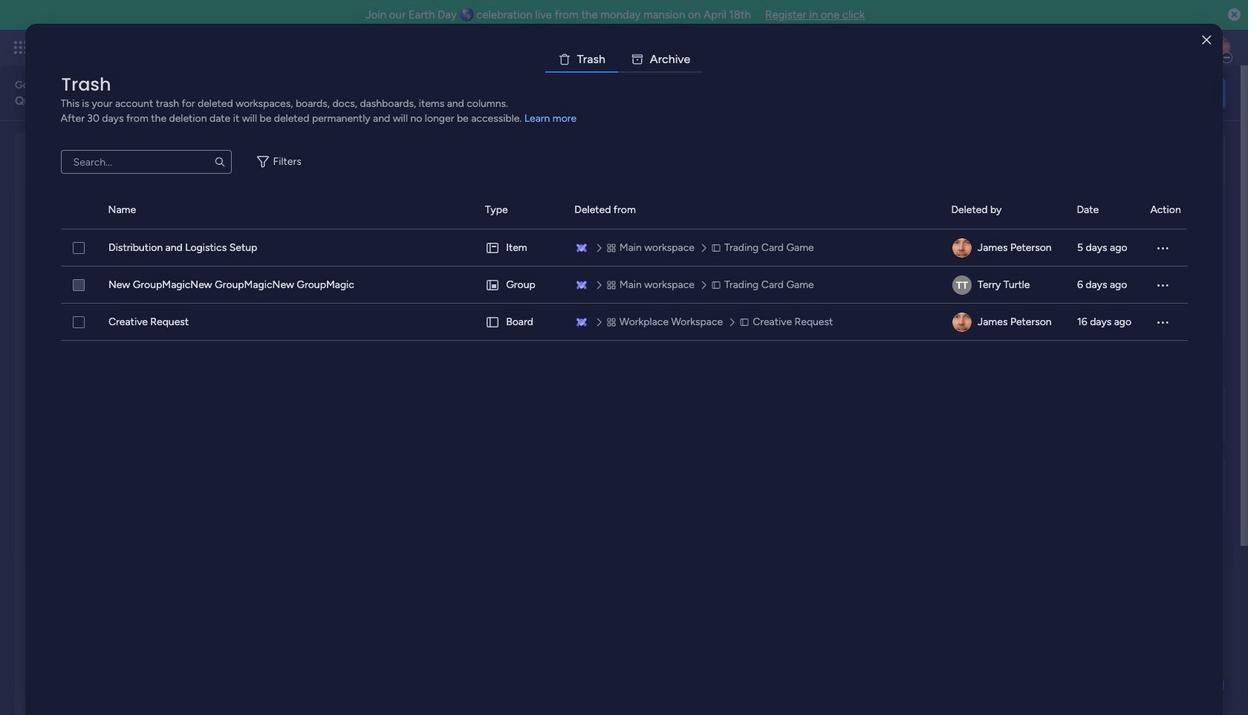 Task type: vqa. For each thing, say whether or not it's contained in the screenshot.
search box
yes



Task type: locate. For each thing, give the bounding box(es) containing it.
getting started element
[[1004, 385, 1227, 444]]

2 horizontal spatial add to favorites image
[[927, 301, 942, 316]]

0 horizontal spatial james peterson image
[[953, 239, 972, 258]]

menu image
[[1156, 241, 1171, 256]]

public board image
[[283, 301, 299, 317], [746, 301, 762, 317]]

3 add to favorites image from the left
[[927, 301, 942, 316]]

0 horizontal spatial public board image
[[51, 301, 68, 317]]

1 vertical spatial james peterson image
[[953, 239, 972, 258]]

add to favorites image for component image
[[695, 301, 710, 316]]

1 vertical spatial menu image
[[1156, 315, 1171, 330]]

james peterson image
[[1207, 36, 1231, 59], [953, 239, 972, 258]]

4 column header from the left
[[575, 192, 934, 229]]

row group
[[61, 192, 1188, 230]]

terry turtle image
[[953, 276, 972, 295]]

1 menu image from the top
[[1156, 278, 1171, 293]]

search image
[[214, 156, 226, 168]]

1 horizontal spatial add to favorites image
[[695, 301, 710, 316]]

3 column header from the left
[[485, 192, 557, 229]]

table
[[61, 192, 1188, 692]]

7 column header from the left
[[1151, 192, 1188, 229]]

add to favorites image
[[232, 301, 247, 316], [695, 301, 710, 316], [927, 301, 942, 316]]

quick search results list box
[[33, 169, 968, 366]]

templates image image
[[1017, 142, 1213, 245]]

2 column header from the left
[[108, 192, 467, 229]]

5 column header from the left
[[952, 192, 1060, 229]]

cell
[[485, 230, 557, 267], [952, 230, 1060, 267], [485, 267, 557, 304], [952, 267, 1060, 304], [485, 304, 557, 341], [952, 304, 1060, 341]]

2 row from the top
[[61, 267, 1188, 304]]

2 add to favorites image from the left
[[695, 301, 710, 316]]

menu image
[[1156, 278, 1171, 293], [1156, 315, 1171, 330]]

2 menu image from the top
[[1156, 315, 1171, 330]]

select product image
[[13, 40, 28, 55]]

james peterson image
[[953, 313, 972, 332]]

1 horizontal spatial public board image
[[746, 301, 762, 317]]

1 horizontal spatial public board image
[[514, 301, 531, 317]]

1 add to favorites image from the left
[[232, 301, 247, 316]]

add to favorites image for component icon
[[927, 301, 942, 316]]

add to favorites image
[[464, 301, 479, 316]]

row
[[61, 230, 1188, 267], [61, 267, 1188, 304], [61, 304, 1188, 341]]

None search field
[[61, 150, 232, 174]]

public board image
[[51, 301, 68, 317], [514, 301, 531, 317]]

1 row from the top
[[61, 230, 1188, 267]]

0 horizontal spatial public board image
[[283, 301, 299, 317]]

0 vertical spatial menu image
[[1156, 278, 1171, 293]]

column header
[[61, 192, 90, 229], [108, 192, 467, 229], [485, 192, 557, 229], [575, 192, 934, 229], [952, 192, 1060, 229], [1078, 192, 1133, 229], [1151, 192, 1188, 229]]

0 vertical spatial james peterson image
[[1207, 36, 1231, 59]]

0 horizontal spatial add to favorites image
[[232, 301, 247, 316]]



Task type: describe. For each thing, give the bounding box(es) containing it.
component image
[[514, 325, 528, 338]]

menu image for terry turtle image
[[1156, 278, 1171, 293]]

1 image
[[1029, 30, 1042, 47]]

3 row from the top
[[61, 304, 1188, 341]]

1 horizontal spatial james peterson image
[[1207, 36, 1231, 59]]

1 public board image from the left
[[283, 301, 299, 317]]

close image
[[1203, 35, 1212, 46]]

1 column header from the left
[[61, 192, 90, 229]]

Search for items in the recycle bin search field
[[61, 150, 232, 174]]

6 column header from the left
[[1078, 192, 1133, 229]]

menu image for james peterson icon
[[1156, 315, 1171, 330]]

2 public board image from the left
[[746, 301, 762, 317]]

1 public board image from the left
[[51, 301, 68, 317]]

component image
[[746, 325, 759, 338]]

help center element
[[1004, 456, 1227, 516]]

2 public board image from the left
[[514, 301, 531, 317]]



